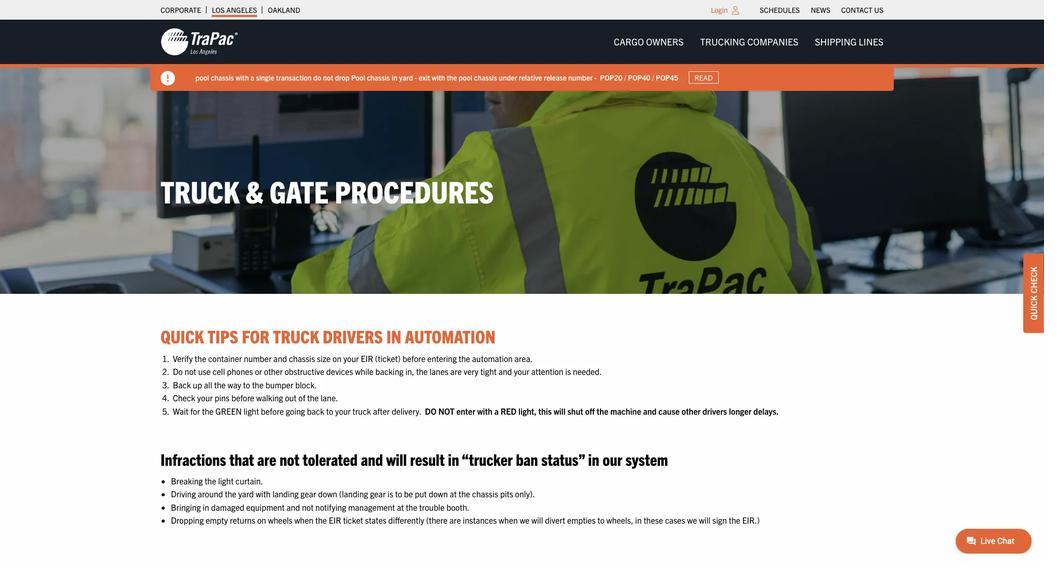 Task type: describe. For each thing, give the bounding box(es) containing it.
oakland link
[[268, 3, 300, 17]]

los
[[212, 5, 225, 14]]

trucking
[[700, 36, 745, 48]]

not inside verify the container number and chassis size on your eir (ticket) before entering the automation area. do not use cell phones or other obstructive devices while backing in, the lanes are very tight and your attention is needed. back up all the way to the bumper block. check your pins before walking out of the lane. wait for the green light before going back to your truck after delivery. do not enter with a red light, this will shut off the machine and cause other drivers longer delays.
[[185, 366, 196, 377]]

tips
[[207, 325, 238, 347]]

1 horizontal spatial number
[[569, 73, 593, 82]]

your down all
[[197, 393, 213, 403]]

needed.
[[573, 366, 602, 377]]

in left 'our'
[[588, 449, 599, 469]]

banner containing cargo owners
[[0, 20, 1044, 91]]

1 vertical spatial before
[[231, 393, 254, 403]]

pool
[[352, 73, 365, 82]]

angeles
[[226, 5, 257, 14]]

trucking companies link
[[692, 31, 807, 52]]

differently
[[388, 515, 424, 525]]

around
[[198, 489, 223, 499]]

&
[[246, 172, 264, 210]]

"trucker
[[462, 449, 513, 469]]

check inside quick check link
[[1029, 267, 1039, 293]]

curtain.
[[236, 475, 263, 486]]

drop
[[335, 73, 350, 82]]

chassis inside verify the container number and chassis size on your eir (ticket) before entering the automation area. do not use cell phones or other obstructive devices while backing in, the lanes are very tight and your attention is needed. back up all the way to the bumper block. check your pins before walking out of the lane. wait for the green light before going back to your truck after delivery. do not enter with a red light, this will shut off the machine and cause other drivers longer delays.
[[289, 353, 315, 363]]

trucking companies
[[700, 36, 799, 48]]

in up (ticket)
[[387, 325, 401, 347]]

cargo
[[614, 36, 644, 48]]

breaking
[[171, 475, 203, 486]]

the right exit
[[447, 73, 457, 82]]

walking
[[256, 393, 283, 403]]

1 horizontal spatial before
[[261, 406, 284, 416]]

0 vertical spatial at
[[450, 489, 457, 499]]

1 vertical spatial are
[[257, 449, 276, 469]]

chassis right pool
[[367, 73, 390, 82]]

off
[[585, 406, 595, 416]]

contact
[[841, 5, 873, 14]]

while
[[355, 366, 374, 377]]

instances
[[463, 515, 497, 525]]

will inside verify the container number and chassis size on your eir (ticket) before entering the automation area. do not use cell phones or other obstructive devices while backing in, the lanes are very tight and your attention is needed. back up all the way to the bumper block. check your pins before walking out of the lane. wait for the green light before going back to your truck after delivery. do not enter with a red light, this will shut off the machine and cause other drivers longer delays.
[[554, 406, 566, 416]]

truck inside quick tips for truck drivers in automation main content
[[273, 325, 319, 347]]

delivery.
[[392, 406, 421, 416]]

entering
[[427, 353, 457, 363]]

quick tips for truck drivers in automation
[[161, 325, 495, 347]]

notifying
[[315, 502, 346, 512]]

companies
[[748, 36, 799, 48]]

read
[[695, 73, 713, 82]]

way
[[228, 379, 241, 390]]

put
[[415, 489, 427, 499]]

delays.
[[754, 406, 779, 416]]

lines
[[859, 36, 884, 48]]

schedules
[[760, 5, 800, 14]]

truck
[[353, 406, 371, 416]]

empties
[[567, 515, 596, 525]]

returns
[[230, 515, 255, 525]]

in down around
[[203, 502, 209, 512]]

chassis left under
[[474, 73, 497, 82]]

1 gear from the left
[[301, 489, 316, 499]]

corporate
[[161, 5, 201, 14]]

relative
[[519, 73, 543, 82]]

equipment
[[246, 502, 285, 512]]

driving
[[171, 489, 196, 499]]

drivers
[[323, 325, 383, 347]]

login
[[711, 5, 728, 14]]

wait
[[173, 406, 189, 416]]

1 down from the left
[[318, 489, 337, 499]]

and up (landing
[[361, 449, 383, 469]]

and inside breaking the light curtain. driving around the yard with landing gear down (landing gear is to be put down at the chassis pits only). bringing in damaged equipment and not notifying management at the trouble booth. dropping empty returns on wheels when the eir ticket states differently (there are instances when we will divert empties to wheels, in these cases we will sign the eir.)
[[287, 502, 300, 512]]

to right way
[[243, 379, 250, 390]]

with inside verify the container number and chassis size on your eir (ticket) before entering the automation area. do not use cell phones or other obstructive devices while backing in, the lanes are very tight and your attention is needed. back up all the way to the bumper block. check your pins before walking out of the lane. wait for the green light before going back to your truck after delivery. do not enter with a red light, this will shut off the machine and cause other drivers longer delays.
[[477, 406, 493, 416]]

to left be
[[395, 489, 402, 499]]

login link
[[711, 5, 728, 14]]

yard inside breaking the light curtain. driving around the yard with landing gear down (landing gear is to be put down at the chassis pits only). bringing in damaged equipment and not notifying management at the trouble booth. dropping empty returns on wheels when the eir ticket states differently (there are instances when we will divert empties to wheels, in these cases we will sign the eir.)
[[238, 489, 254, 499]]

are inside verify the container number and chassis size on your eir (ticket) before entering the automation area. do not use cell phones or other obstructive devices while backing in, the lanes are very tight and your attention is needed. back up all the way to the bumper block. check your pins before walking out of the lane. wait for the green light before going back to your truck after delivery. do not enter with a red light, this will shut off the machine and cause other drivers longer delays.
[[450, 366, 462, 377]]

the right of
[[307, 393, 319, 403]]

corporate link
[[161, 3, 201, 17]]

phones
[[227, 366, 253, 377]]

1 - from the left
[[415, 73, 417, 82]]

verify the container number and chassis size on your eir (ticket) before entering the automation area. do not use cell phones or other obstructive devices while backing in, the lanes are very tight and your attention is needed. back up all the way to the bumper block. check your pins before walking out of the lane. wait for the green light before going back to your truck after delivery. do not enter with a red light, this will shut off the machine and cause other drivers longer delays.
[[171, 353, 779, 416]]

with left single
[[236, 73, 249, 82]]

not
[[438, 406, 455, 416]]

to down lane.
[[326, 406, 333, 416]]

infractions
[[161, 449, 226, 469]]

drivers longer
[[703, 406, 752, 416]]

out
[[285, 393, 297, 403]]

for inside verify the container number and chassis size on your eir (ticket) before entering the automation area. do not use cell phones or other obstructive devices while backing in, the lanes are very tight and your attention is needed. back up all the way to the bumper block. check your pins before walking out of the lane. wait for the green light before going back to your truck after delivery. do not enter with a red light, this will shut off the machine and cause other drivers longer delays.
[[190, 406, 200, 416]]

procedures
[[335, 172, 494, 210]]

news
[[811, 5, 831, 14]]

(landing
[[339, 489, 368, 499]]

chassis inside breaking the light curtain. driving around the yard with landing gear down (landing gear is to be put down at the chassis pits only). bringing in damaged equipment and not notifying management at the trouble booth. dropping empty returns on wheels when the eir ticket states differently (there are instances when we will divert empties to wheels, in these cases we will sign the eir.)
[[472, 489, 498, 499]]

ticket
[[343, 515, 363, 525]]

pop45
[[656, 73, 679, 82]]

all
[[204, 379, 212, 390]]

shipping lines
[[815, 36, 884, 48]]

2 down from the left
[[429, 489, 448, 499]]

contact us
[[841, 5, 884, 14]]

contact us link
[[841, 3, 884, 17]]

(ticket)
[[375, 353, 401, 363]]

pins
[[215, 393, 230, 403]]

this
[[539, 406, 552, 416]]

(there
[[426, 515, 448, 525]]

lane.
[[321, 393, 338, 403]]

use
[[198, 366, 211, 377]]

2 we from the left
[[687, 515, 697, 525]]

bumper
[[266, 379, 293, 390]]

very
[[464, 366, 479, 377]]

menu bar inside banner
[[606, 31, 892, 52]]

schedules link
[[760, 3, 800, 17]]

automation
[[405, 325, 495, 347]]

in, the
[[405, 366, 428, 377]]

automation
[[472, 353, 513, 363]]

result
[[410, 449, 445, 469]]

a inside banner
[[251, 73, 255, 82]]

eir inside breaking the light curtain. driving around the yard with landing gear down (landing gear is to be put down at the chassis pits only). bringing in damaged equipment and not notifying management at the trouble booth. dropping empty returns on wheels when the eir ticket states differently (there are instances when we will divert empties to wheels, in these cases we will sign the eir.)
[[329, 515, 341, 525]]

2 - from the left
[[595, 73, 597, 82]]

the down notifying
[[315, 515, 327, 525]]

menu bar containing schedules
[[755, 3, 889, 17]]

divert
[[545, 515, 565, 525]]

the up around
[[205, 475, 216, 486]]

lanes
[[430, 366, 448, 377]]

block.
[[295, 379, 317, 390]]

wheels
[[268, 515, 293, 525]]

verify
[[173, 353, 193, 363]]

pool chassis with a single transaction  do not drop pool chassis in yard -  exit with the pool chassis under relative release number -  pop20 / pop40 / pop45
[[196, 73, 679, 82]]

breaking the light curtain. driving around the yard with landing gear down (landing gear is to be put down at the chassis pits only). bringing in damaged equipment and not notifying management at the trouble booth. dropping empty returns on wheels when the eir ticket states differently (there are instances when we will divert empties to wheels, in these cases we will sign the eir.)
[[171, 475, 760, 525]]

the left green
[[202, 406, 214, 416]]

on inside breaking the light curtain. driving around the yard with landing gear down (landing gear is to be put down at the chassis pits only). bringing in damaged equipment and not notifying management at the trouble booth. dropping empty returns on wheels when the eir ticket states differently (there are instances when we will divert empties to wheels, in these cases we will sign the eir.)
[[257, 515, 266, 525]]



Task type: locate. For each thing, give the bounding box(es) containing it.
1 vertical spatial number
[[244, 353, 272, 363]]

0 vertical spatial eir
[[361, 353, 373, 363]]

menu bar down light icon
[[606, 31, 892, 52]]

your left truck
[[335, 406, 351, 416]]

shipping
[[815, 36, 857, 48]]

0 horizontal spatial /
[[625, 73, 627, 82]]

1 vertical spatial yard
[[238, 489, 254, 499]]

shipping lines link
[[807, 31, 892, 52]]

1 vertical spatial is
[[388, 489, 393, 499]]

dropping
[[171, 515, 204, 525]]

is inside breaking the light curtain. driving around the yard with landing gear down (landing gear is to be put down at the chassis pits only). bringing in damaged equipment and not notifying management at the trouble booth. dropping empty returns on wheels when the eir ticket states differently (there are instances when we will divert empties to wheels, in these cases we will sign the eir.)
[[388, 489, 393, 499]]

0 vertical spatial number
[[569, 73, 593, 82]]

banner
[[0, 20, 1044, 91]]

states
[[365, 515, 387, 525]]

1 when from the left
[[294, 515, 314, 525]]

solid image
[[161, 71, 175, 86]]

size
[[317, 353, 331, 363]]

gear up management
[[370, 489, 386, 499]]

quick tips for truck drivers in automation main content
[[150, 325, 894, 535]]

0 vertical spatial light
[[244, 406, 259, 416]]

/
[[625, 73, 627, 82], [652, 73, 654, 82]]

1 vertical spatial other
[[682, 406, 701, 416]]

0 horizontal spatial at
[[397, 502, 404, 512]]

the up very at bottom
[[459, 353, 470, 363]]

at up "booth."
[[450, 489, 457, 499]]

1 horizontal spatial quick
[[1029, 295, 1039, 320]]

eir up while
[[361, 353, 373, 363]]

0 vertical spatial for
[[242, 325, 269, 347]]

menu bar up shipping
[[755, 3, 889, 17]]

management
[[348, 502, 395, 512]]

in inside banner
[[392, 73, 398, 82]]

/ left pop45
[[652, 73, 654, 82]]

we down only).
[[520, 515, 530, 525]]

attention
[[531, 366, 563, 377]]

chassis left pits
[[472, 489, 498, 499]]

number up or
[[244, 353, 272, 363]]

exit
[[419, 73, 430, 82]]

before up in, the
[[403, 353, 426, 363]]

to
[[243, 379, 250, 390], [326, 406, 333, 416], [395, 489, 402, 499], [598, 515, 605, 525]]

your
[[343, 353, 359, 363], [514, 366, 530, 377], [197, 393, 213, 403], [335, 406, 351, 416]]

menu bar containing cargo owners
[[606, 31, 892, 52]]

1 horizontal spatial light
[[244, 406, 259, 416]]

1 vertical spatial menu bar
[[606, 31, 892, 52]]

1 vertical spatial check
[[173, 393, 195, 403]]

0 horizontal spatial on
[[257, 515, 266, 525]]

and
[[274, 353, 287, 363], [499, 366, 512, 377], [643, 406, 657, 416], [361, 449, 383, 469], [287, 502, 300, 512]]

other up "bumper" on the left bottom of the page
[[264, 366, 283, 377]]

light down walking
[[244, 406, 259, 416]]

we right cases
[[687, 515, 697, 525]]

pool right exit
[[459, 73, 473, 82]]

transaction
[[276, 73, 312, 82]]

the down or
[[252, 379, 264, 390]]

the up "booth."
[[459, 489, 470, 499]]

0 vertical spatial is
[[565, 366, 571, 377]]

0 vertical spatial check
[[1029, 267, 1039, 293]]

yard down curtain.
[[238, 489, 254, 499]]

read link
[[689, 71, 719, 84]]

back
[[307, 406, 324, 416]]

0 horizontal spatial yard
[[238, 489, 254, 499]]

0 vertical spatial menu bar
[[755, 3, 889, 17]]

1 horizontal spatial truck
[[273, 325, 319, 347]]

1 vertical spatial eir
[[329, 515, 341, 525]]

before down walking
[[261, 406, 284, 416]]

on down equipment
[[257, 515, 266, 525]]

0 horizontal spatial is
[[388, 489, 393, 499]]

are
[[450, 366, 462, 377], [257, 449, 276, 469], [450, 515, 461, 525]]

cargo owners link
[[606, 31, 692, 52]]

single
[[256, 73, 275, 82]]

0 horizontal spatial down
[[318, 489, 337, 499]]

1 vertical spatial quick
[[161, 325, 204, 347]]

down up trouble
[[429, 489, 448, 499]]

other
[[264, 366, 283, 377], [682, 406, 701, 416]]

1 horizontal spatial /
[[652, 73, 654, 82]]

down up notifying
[[318, 489, 337, 499]]

0 horizontal spatial check
[[173, 393, 195, 403]]

for right wait
[[190, 406, 200, 416]]

0 vertical spatial are
[[450, 366, 462, 377]]

infractions that are not tolerated and will result in "trucker ban status" in our system
[[161, 449, 668, 469]]

1 pool from the left
[[196, 73, 209, 82]]

are left very at bottom
[[450, 366, 462, 377]]

menu bar
[[755, 3, 889, 17], [606, 31, 892, 52]]

will
[[554, 406, 566, 416], [386, 449, 407, 469], [532, 515, 543, 525], [699, 515, 711, 525]]

the right all
[[214, 379, 226, 390]]

is inside verify the container number and chassis size on your eir (ticket) before entering the automation area. do not use cell phones or other obstructive devices while backing in, the lanes are very tight and your attention is needed. back up all the way to the bumper block. check your pins before walking out of the lane. wait for the green light before going back to your truck after delivery. do not enter with a red light, this will shut off the machine and cause other drivers longer delays.
[[565, 366, 571, 377]]

1 horizontal spatial pool
[[459, 73, 473, 82]]

- left exit
[[415, 73, 417, 82]]

damaged
[[211, 502, 244, 512]]

1 horizontal spatial we
[[687, 515, 697, 525]]

and up "bumper" on the left bottom of the page
[[274, 353, 287, 363]]

yard inside banner
[[399, 73, 413, 82]]

a left red
[[494, 406, 499, 416]]

are down "booth."
[[450, 515, 461, 525]]

los angeles
[[212, 5, 257, 14]]

trouble
[[419, 502, 445, 512]]

pop40
[[628, 73, 651, 82]]

1 horizontal spatial on
[[333, 353, 341, 363]]

devices
[[326, 366, 353, 377]]

other right cause
[[682, 406, 701, 416]]

obstructive
[[285, 366, 324, 377]]

0 horizontal spatial number
[[244, 353, 272, 363]]

after
[[373, 406, 390, 416]]

1 vertical spatial a
[[494, 406, 499, 416]]

and down landing at the bottom left of the page
[[287, 502, 300, 512]]

0 horizontal spatial quick
[[161, 325, 204, 347]]

tight
[[480, 366, 497, 377]]

to left wheels,
[[598, 515, 605, 525]]

cases
[[665, 515, 685, 525]]

1 / from the left
[[625, 73, 627, 82]]

quick for quick check
[[1029, 295, 1039, 320]]

the up use
[[195, 353, 206, 363]]

quick for quick tips for truck drivers in automation
[[161, 325, 204, 347]]

down
[[318, 489, 337, 499], [429, 489, 448, 499]]

0 vertical spatial other
[[264, 366, 283, 377]]

truck & gate procedures
[[161, 172, 494, 210]]

0 horizontal spatial pool
[[196, 73, 209, 82]]

only).
[[515, 489, 535, 499]]

1 horizontal spatial check
[[1029, 267, 1039, 293]]

1 we from the left
[[520, 515, 530, 525]]

status"
[[541, 449, 585, 469]]

booth.
[[447, 502, 469, 512]]

0 horizontal spatial a
[[251, 73, 255, 82]]

0 vertical spatial on
[[333, 353, 341, 363]]

will left result
[[386, 449, 407, 469]]

gear right landing at the bottom left of the page
[[301, 489, 316, 499]]

red
[[501, 406, 517, 416]]

light,
[[518, 406, 537, 416]]

and left cause
[[643, 406, 657, 416]]

will left sign
[[699, 515, 711, 525]]

0 horizontal spatial truck
[[161, 172, 239, 210]]

1 horizontal spatial at
[[450, 489, 457, 499]]

/ left "pop40"
[[625, 73, 627, 82]]

eir down notifying
[[329, 515, 341, 525]]

release
[[544, 73, 567, 82]]

0 vertical spatial truck
[[161, 172, 239, 210]]

these
[[644, 515, 663, 525]]

at up differently
[[397, 502, 404, 512]]

the up the damaged
[[225, 489, 236, 499]]

your up the devices
[[343, 353, 359, 363]]

cause
[[659, 406, 680, 416]]

on inside verify the container number and chassis size on your eir (ticket) before entering the automation area. do not use cell phones or other obstructive devices while backing in, the lanes are very tight and your attention is needed. back up all the way to the bumper block. check your pins before walking out of the lane. wait for the green light before going back to your truck after delivery. do not enter with a red light, this will shut off the machine and cause other drivers longer delays.
[[333, 353, 341, 363]]

1 vertical spatial at
[[397, 502, 404, 512]]

0 vertical spatial before
[[403, 353, 426, 363]]

will right this
[[554, 406, 566, 416]]

do
[[173, 366, 183, 377]]

bringing
[[171, 502, 201, 512]]

yard
[[399, 73, 413, 82], [238, 489, 254, 499]]

1 horizontal spatial gear
[[370, 489, 386, 499]]

0 horizontal spatial -
[[415, 73, 417, 82]]

gate
[[270, 172, 329, 210]]

is left needed.
[[565, 366, 571, 377]]

our
[[603, 449, 622, 469]]

empty
[[206, 515, 228, 525]]

2 pool from the left
[[459, 73, 473, 82]]

that
[[229, 449, 254, 469]]

not
[[323, 73, 334, 82], [185, 366, 196, 377], [280, 449, 300, 469], [302, 502, 314, 512]]

1 vertical spatial for
[[190, 406, 200, 416]]

1 horizontal spatial eir
[[361, 353, 373, 363]]

number inside verify the container number and chassis size on your eir (ticket) before entering the automation area. do not use cell phones or other obstructive devices while backing in, the lanes are very tight and your attention is needed. back up all the way to the bumper block. check your pins before walking out of the lane. wait for the green light before going back to your truck after delivery. do not enter with a red light, this will shut off the machine and cause other drivers longer delays.
[[244, 353, 272, 363]]

area.
[[515, 353, 533, 363]]

0 horizontal spatial other
[[264, 366, 283, 377]]

1 horizontal spatial yard
[[399, 73, 413, 82]]

1 horizontal spatial -
[[595, 73, 597, 82]]

2 when from the left
[[499, 515, 518, 525]]

for right tips
[[242, 325, 269, 347]]

will left the divert
[[532, 515, 543, 525]]

quick check
[[1029, 267, 1039, 320]]

when right wheels
[[294, 515, 314, 525]]

light up around
[[218, 475, 234, 486]]

in left exit
[[392, 73, 398, 82]]

quick inside main content
[[161, 325, 204, 347]]

0 vertical spatial quick
[[1029, 295, 1039, 320]]

up
[[193, 379, 202, 390]]

check inside verify the container number and chassis size on your eir (ticket) before entering the automation area. do not use cell phones or other obstructive devices while backing in, the lanes are very tight and your attention is needed. back up all the way to the bumper block. check your pins before walking out of the lane. wait for the green light before going back to your truck after delivery. do not enter with a red light, this will shut off the machine and cause other drivers longer delays.
[[173, 393, 195, 403]]

under
[[499, 73, 518, 82]]

- left pop20
[[595, 73, 597, 82]]

news link
[[811, 3, 831, 17]]

light inside verify the container number and chassis size on your eir (ticket) before entering the automation area. do not use cell phones or other obstructive devices while backing in, the lanes are very tight and your attention is needed. back up all the way to the bumper block. check your pins before walking out of the lane. wait for the green light before going back to your truck after delivery. do not enter with a red light, this will shut off the machine and cause other drivers longer delays.
[[244, 406, 259, 416]]

0 horizontal spatial before
[[231, 393, 254, 403]]

are right the that
[[257, 449, 276, 469]]

chassis up obstructive
[[289, 353, 315, 363]]

2 / from the left
[[652, 73, 654, 82]]

when down pits
[[499, 515, 518, 525]]

with inside breaking the light curtain. driving around the yard with landing gear down (landing gear is to be put down at the chassis pits only). bringing in damaged equipment and not notifying management at the trouble booth. dropping empty returns on wheels when the eir ticket states differently (there are instances when we will divert empties to wheels, in these cases we will sign the eir.)
[[256, 489, 271, 499]]

pool
[[196, 73, 209, 82], [459, 73, 473, 82]]

1 horizontal spatial when
[[499, 515, 518, 525]]

eir inside verify the container number and chassis size on your eir (ticket) before entering the automation area. do not use cell phones or other obstructive devices while backing in, the lanes are very tight and your attention is needed. back up all the way to the bumper block. check your pins before walking out of the lane. wait for the green light before going back to your truck after delivery. do not enter with a red light, this will shut off the machine and cause other drivers longer delays.
[[361, 353, 373, 363]]

not inside breaking the light curtain. driving around the yard with landing gear down (landing gear is to be put down at the chassis pits only). bringing in damaged equipment and not notifying management at the trouble booth. dropping empty returns on wheels when the eir ticket states differently (there are instances when we will divert empties to wheels, in these cases we will sign the eir.)
[[302, 502, 314, 512]]

1 horizontal spatial is
[[565, 366, 571, 377]]

for
[[242, 325, 269, 347], [190, 406, 200, 416]]

the down be
[[406, 502, 417, 512]]

chassis down los angeles 'image'
[[211, 73, 234, 82]]

0 horizontal spatial for
[[190, 406, 200, 416]]

on right size
[[333, 353, 341, 363]]

0 horizontal spatial light
[[218, 475, 234, 486]]

a left single
[[251, 73, 255, 82]]

and right tight
[[499, 366, 512, 377]]

in
[[392, 73, 398, 82], [387, 325, 401, 347], [448, 449, 459, 469], [588, 449, 599, 469], [203, 502, 209, 512], [635, 515, 642, 525]]

quick check link
[[1024, 254, 1044, 333]]

light image
[[732, 6, 739, 14]]

los angeles image
[[161, 27, 238, 56]]

1 vertical spatial on
[[257, 515, 266, 525]]

with right exit
[[432, 73, 445, 82]]

number right the release
[[569, 73, 593, 82]]

1 vertical spatial truck
[[273, 325, 319, 347]]

0 vertical spatial yard
[[399, 73, 413, 82]]

a inside verify the container number and chassis size on your eir (ticket) before entering the automation area. do not use cell phones or other obstructive devices while backing in, the lanes are very tight and your attention is needed. back up all the way to the bumper block. check your pins before walking out of the lane. wait for the green light before going back to your truck after delivery. do not enter with a red light, this will shut off the machine and cause other drivers longer delays.
[[494, 406, 499, 416]]

are inside breaking the light curtain. driving around the yard with landing gear down (landing gear is to be put down at the chassis pits only). bringing in damaged equipment and not notifying management at the trouble booth. dropping empty returns on wheels when the eir ticket states differently (there are instances when we will divert empties to wheels, in these cases we will sign the eir.)
[[450, 515, 461, 525]]

2 horizontal spatial before
[[403, 353, 426, 363]]

with up equipment
[[256, 489, 271, 499]]

los angeles link
[[212, 3, 257, 17]]

before
[[403, 353, 426, 363], [231, 393, 254, 403], [261, 406, 284, 416]]

-
[[415, 73, 417, 82], [595, 73, 597, 82]]

0 horizontal spatial eir
[[329, 515, 341, 525]]

in left the these
[[635, 515, 642, 525]]

sign
[[713, 515, 727, 525]]

0 horizontal spatial when
[[294, 515, 314, 525]]

before down way
[[231, 393, 254, 403]]

the right sign
[[729, 515, 740, 525]]

the right off
[[597, 406, 609, 416]]

1 horizontal spatial a
[[494, 406, 499, 416]]

0 horizontal spatial gear
[[301, 489, 316, 499]]

in right result
[[448, 449, 459, 469]]

1 vertical spatial light
[[218, 475, 234, 486]]

ban
[[516, 449, 538, 469]]

yard left exit
[[399, 73, 413, 82]]

1 horizontal spatial for
[[242, 325, 269, 347]]

with right 'enter'
[[477, 406, 493, 416]]

your down area.
[[514, 366, 530, 377]]

pool right 'solid' image at the top of the page
[[196, 73, 209, 82]]

pits
[[500, 489, 513, 499]]

2 gear from the left
[[370, 489, 386, 499]]

is left be
[[388, 489, 393, 499]]

1 horizontal spatial other
[[682, 406, 701, 416]]

2 vertical spatial before
[[261, 406, 284, 416]]

1 horizontal spatial down
[[429, 489, 448, 499]]

enter
[[456, 406, 475, 416]]

eir.)
[[742, 515, 760, 525]]

is
[[565, 366, 571, 377], [388, 489, 393, 499]]

light inside breaking the light curtain. driving around the yard with landing gear down (landing gear is to be put down at the chassis pits only). bringing in damaged equipment and not notifying management at the trouble booth. dropping empty returns on wheels when the eir ticket states differently (there are instances when we will divert empties to wheels, in these cases we will sign the eir.)
[[218, 475, 234, 486]]

we
[[520, 515, 530, 525], [687, 515, 697, 525]]

0 vertical spatial a
[[251, 73, 255, 82]]

landing
[[272, 489, 299, 499]]

0 horizontal spatial we
[[520, 515, 530, 525]]

2 vertical spatial are
[[450, 515, 461, 525]]

with
[[236, 73, 249, 82], [432, 73, 445, 82], [477, 406, 493, 416], [256, 489, 271, 499]]



Task type: vqa. For each thing, say whether or not it's contained in the screenshot.
Check
yes



